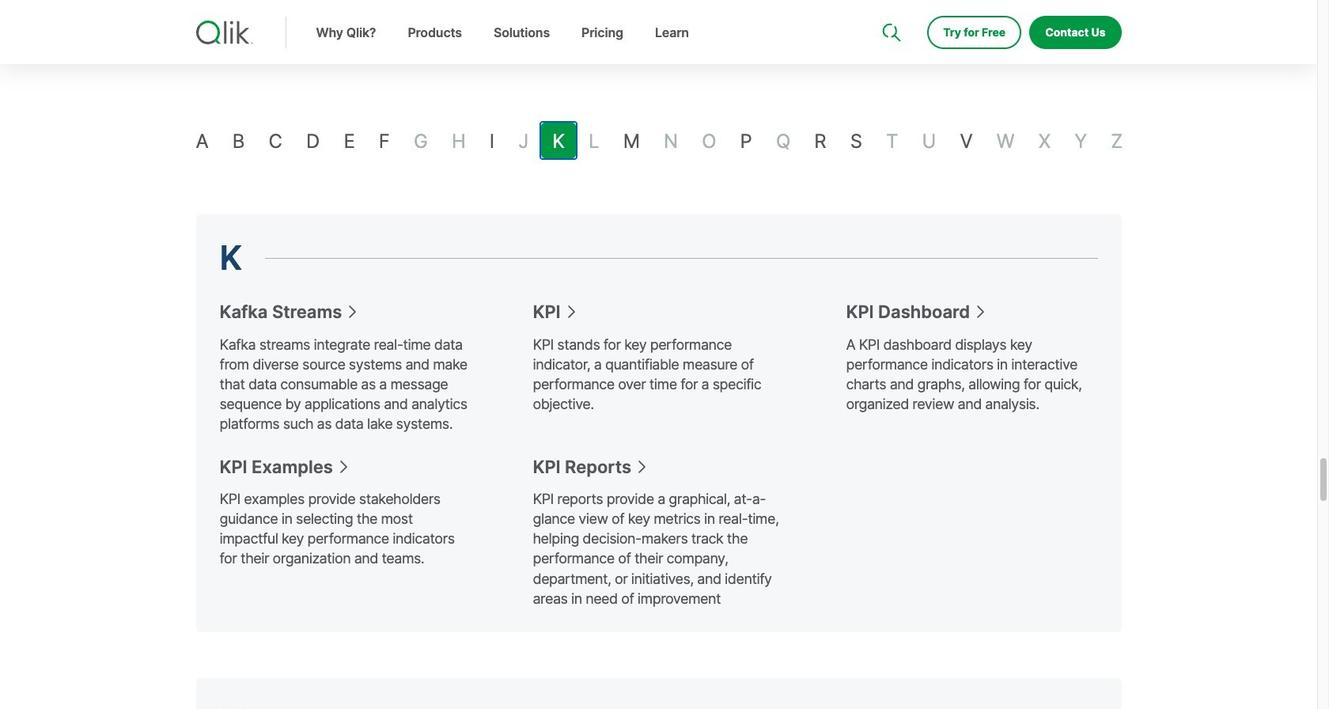 Task type: locate. For each thing, give the bounding box(es) containing it.
support image
[[884, 0, 897, 13]]



Task type: vqa. For each thing, say whether or not it's contained in the screenshot.
Support ICON
yes



Task type: describe. For each thing, give the bounding box(es) containing it.
qlik image
[[196, 21, 253, 44]]

company image
[[976, 0, 989, 13]]



